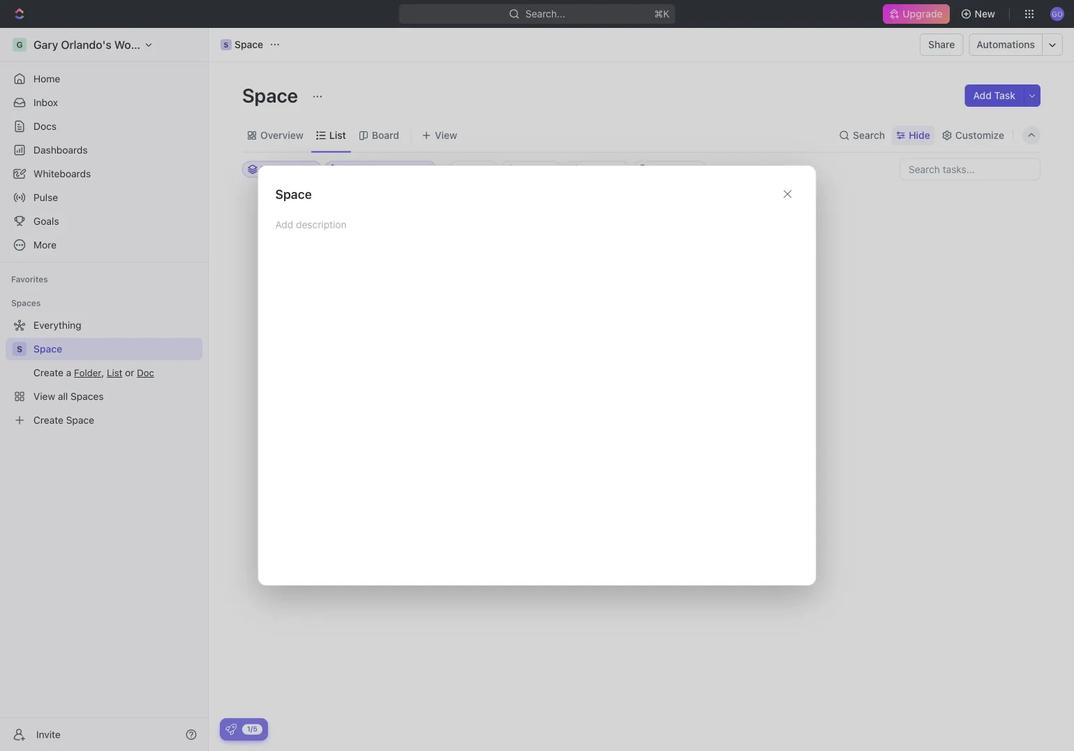 Task type: describe. For each thing, give the bounding box(es) containing it.
onboarding checklist button image
[[225, 724, 237, 735]]

space inside tree
[[34, 343, 62, 355]]

assignees button
[[564, 161, 629, 178]]

search
[[853, 129, 885, 141]]

new button
[[955, 3, 1004, 25]]

hide button
[[719, 161, 749, 178]]

overview
[[260, 129, 304, 141]]

space inside dialog
[[275, 186, 312, 201]]

hide inside hide dropdown button
[[909, 129, 930, 141]]

dashboards
[[34, 144, 88, 156]]

automations button
[[970, 34, 1042, 55]]

upgrade link
[[883, 4, 950, 24]]

new
[[975, 8, 995, 20]]

docs link
[[6, 115, 202, 138]]

dashboards link
[[6, 139, 202, 161]]

inbox link
[[6, 91, 202, 114]]

docs
[[34, 120, 57, 132]]

0 vertical spatial space, , element
[[221, 39, 232, 50]]

inbox
[[34, 97, 58, 108]]

share
[[928, 39, 955, 50]]

favorites button
[[6, 271, 54, 288]]

board
[[372, 129, 399, 141]]

customize
[[955, 129, 1004, 141]]

whiteboards
[[34, 168, 91, 179]]

pulse
[[34, 192, 58, 203]]

s space
[[224, 39, 263, 50]]

space tree
[[6, 314, 202, 431]]

search button
[[835, 126, 889, 145]]



Task type: locate. For each thing, give the bounding box(es) containing it.
space link
[[34, 338, 200, 360]]

assignees
[[582, 164, 623, 174]]

hide button
[[892, 126, 934, 145]]

task
[[994, 90, 1016, 101]]

goals link
[[6, 210, 202, 232]]

1 horizontal spatial s
[[224, 40, 229, 49]]

automations
[[977, 39, 1035, 50]]

1/5
[[247, 725, 258, 733]]

add task button
[[965, 84, 1024, 107]]

home link
[[6, 68, 202, 90]]

customize button
[[937, 126, 1009, 145]]

s for s space
[[224, 40, 229, 49]]

1 horizontal spatial space, , element
[[221, 39, 232, 50]]

share button
[[920, 34, 964, 56]]

space
[[235, 39, 263, 50], [242, 83, 302, 106], [275, 186, 312, 201], [34, 343, 62, 355]]

goals
[[34, 215, 59, 227]]

onboarding checklist button element
[[225, 724, 237, 735]]

0 vertical spatial hide
[[909, 129, 930, 141]]

pulse link
[[6, 186, 202, 209]]

0 horizontal spatial space, , element
[[13, 342, 27, 356]]

space dialog
[[258, 165, 816, 586]]

search...
[[526, 8, 565, 20]]

⌘k
[[655, 8, 670, 20]]

0 horizontal spatial hide
[[724, 164, 743, 174]]

s inside tree
[[17, 344, 22, 354]]

0 horizontal spatial s
[[17, 344, 22, 354]]

upgrade
[[903, 8, 943, 20]]

spaces
[[11, 298, 41, 308]]

s for s
[[17, 344, 22, 354]]

1 vertical spatial space, , element
[[13, 342, 27, 356]]

list
[[329, 129, 346, 141]]

1 vertical spatial hide
[[724, 164, 743, 174]]

sidebar navigation
[[0, 28, 209, 751]]

add task
[[973, 90, 1016, 101]]

Search tasks... text field
[[900, 159, 1040, 180]]

favorites
[[11, 274, 48, 284]]

s
[[224, 40, 229, 49], [17, 344, 22, 354]]

0 vertical spatial s
[[224, 40, 229, 49]]

1 horizontal spatial hide
[[909, 129, 930, 141]]

invite
[[36, 729, 61, 740]]

home
[[34, 73, 60, 84]]

space, , element inside the space tree
[[13, 342, 27, 356]]

1 vertical spatial s
[[17, 344, 22, 354]]

list link
[[327, 126, 346, 145]]

hide inside hide button
[[724, 164, 743, 174]]

board link
[[369, 126, 399, 145]]

overview link
[[258, 126, 304, 145]]

space, , element
[[221, 39, 232, 50], [13, 342, 27, 356]]

whiteboards link
[[6, 163, 202, 185]]

hide
[[909, 129, 930, 141], [724, 164, 743, 174]]

add
[[973, 90, 992, 101]]

s inside s space
[[224, 40, 229, 49]]



Task type: vqa. For each thing, say whether or not it's contained in the screenshot.
right The To
no



